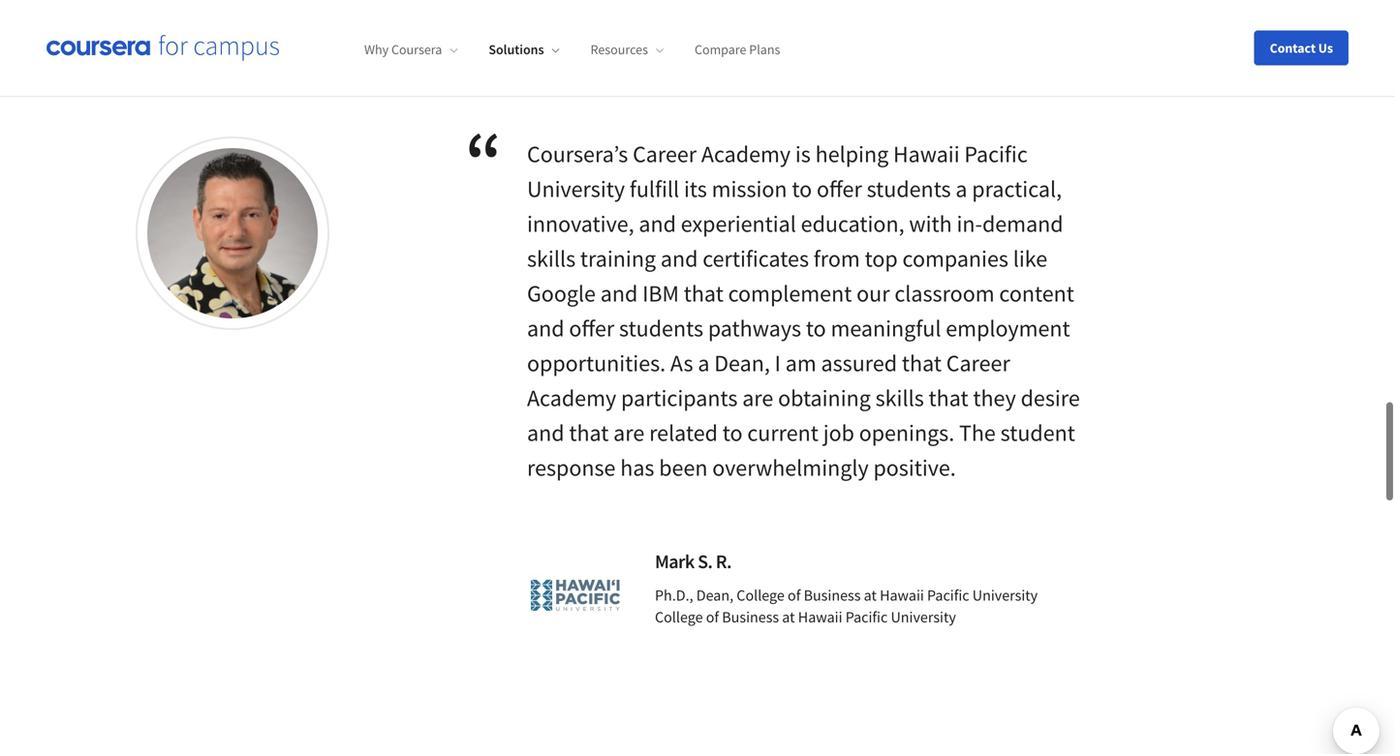 Task type: describe. For each thing, give the bounding box(es) containing it.
2 vertical spatial pacific
[[846, 608, 888, 627]]

2 vertical spatial hawaii
[[798, 608, 842, 627]]

overwhelmingly
[[712, 453, 869, 482]]

university inside the "coursera's career academy is helping hawaii pacific university fulfill its mission to offer students a practical, innovative, and experiential education, with in-demand skills training and certificates from top companies like google and ibm that complement our classroom content and offer students pathways to meaningful employment opportunities.   as a dean, i am assured that career academy participants are obtaining skills that they desire and that are related to current job openings. the student response has been overwhelmingly positive."
[[527, 174, 625, 203]]

solutions
[[489, 41, 544, 58]]

0 horizontal spatial academy
[[527, 383, 616, 413]]

is
[[795, 139, 811, 168]]

certificates
[[703, 244, 809, 273]]

2 vertical spatial university
[[891, 608, 956, 627]]

coursera for campus image
[[47, 35, 279, 61]]

compare
[[695, 41, 747, 58]]

classroom
[[895, 279, 995, 308]]

contact us button
[[1254, 31, 1349, 65]]

1 horizontal spatial offer
[[817, 174, 862, 203]]

0 vertical spatial career
[[633, 139, 697, 168]]

1 vertical spatial of
[[706, 608, 719, 627]]

and up ibm
[[661, 244, 698, 273]]

participants
[[621, 383, 738, 413]]

that up response
[[569, 418, 609, 447]]

r.
[[716, 550, 731, 574]]

us
[[1318, 39, 1333, 57]]

1 vertical spatial skills
[[876, 383, 924, 413]]

resources
[[591, 41, 648, 58]]

and down google
[[527, 314, 564, 343]]

contact us
[[1270, 39, 1333, 57]]

why
[[364, 41, 389, 58]]

experiential
[[681, 209, 796, 238]]

pacific inside the "coursera's career academy is helping hawaii pacific university fulfill its mission to offer students a practical, innovative, and experiential education, with in-demand skills training and certificates from top companies like google and ibm that complement our classroom content and offer students pathways to meaningful employment opportunities.   as a dean, i am assured that career academy participants are obtaining skills that they desire and that are related to current job openings. the student response has been overwhelmingly positive."
[[964, 139, 1028, 168]]

compare plans
[[695, 41, 780, 58]]

pathways
[[708, 314, 801, 343]]

mission
[[712, 174, 787, 203]]

and up response
[[527, 418, 564, 447]]

desire
[[1021, 383, 1080, 413]]

ph.d.,
[[655, 586, 693, 605]]

1 vertical spatial at
[[782, 608, 795, 627]]

coursera's
[[527, 139, 628, 168]]

contact
[[1270, 39, 1316, 57]]

current
[[747, 418, 819, 447]]

complement
[[728, 279, 852, 308]]

as
[[670, 349, 693, 378]]

and down training
[[600, 279, 638, 308]]

0 horizontal spatial students
[[619, 314, 703, 343]]

1 vertical spatial business
[[722, 608, 779, 627]]

in-
[[957, 209, 982, 238]]

assured
[[821, 349, 897, 378]]

meaningful
[[831, 314, 941, 343]]

that right ibm
[[684, 279, 724, 308]]

1 vertical spatial pacific
[[927, 586, 969, 605]]

1 vertical spatial university
[[973, 586, 1038, 605]]

1 horizontal spatial of
[[788, 586, 801, 605]]

1 vertical spatial to
[[806, 314, 826, 343]]

why coursera
[[364, 41, 442, 58]]

that up the on the bottom right
[[929, 383, 969, 413]]

top
[[865, 244, 898, 273]]

job
[[823, 418, 854, 447]]

education,
[[801, 209, 905, 238]]

2 vertical spatial to
[[723, 418, 743, 447]]

coursera
[[391, 41, 442, 58]]

companies
[[903, 244, 1009, 273]]

the
[[959, 418, 996, 447]]

mark s. r.
[[655, 550, 731, 574]]



Task type: vqa. For each thing, say whether or not it's contained in the screenshot.
the bottommost Business
yes



Task type: locate. For each thing, give the bounding box(es) containing it.
college
[[737, 586, 785, 605], [655, 608, 703, 627]]

college down ph.d.,
[[655, 608, 703, 627]]

with
[[909, 209, 952, 238]]

obtaining
[[778, 383, 871, 413]]

s.
[[698, 550, 712, 574]]

0 vertical spatial academy
[[701, 139, 791, 168]]

0 horizontal spatial of
[[706, 608, 719, 627]]

fulfill
[[630, 174, 679, 203]]

employment
[[946, 314, 1070, 343]]

dean, down "r."
[[696, 586, 734, 605]]

to up am
[[806, 314, 826, 343]]

1 horizontal spatial career
[[946, 349, 1010, 378]]

1 vertical spatial a
[[698, 349, 710, 378]]

offer up opportunities.
[[569, 314, 614, 343]]

compare plans link
[[695, 41, 780, 58]]

1 horizontal spatial at
[[864, 586, 877, 605]]

2 horizontal spatial university
[[973, 586, 1038, 605]]

that down meaningful
[[902, 349, 942, 378]]

to
[[792, 174, 812, 203], [806, 314, 826, 343], [723, 418, 743, 447]]

that
[[684, 279, 724, 308], [902, 349, 942, 378], [929, 383, 969, 413], [569, 418, 609, 447]]

1 horizontal spatial business
[[804, 586, 861, 605]]

1 horizontal spatial a
[[956, 174, 967, 203]]

0 vertical spatial business
[[804, 586, 861, 605]]

has
[[620, 453, 654, 482]]

career up they
[[946, 349, 1010, 378]]

1 vertical spatial dean,
[[696, 586, 734, 605]]

1 vertical spatial hawaii
[[880, 586, 924, 605]]

0 vertical spatial students
[[867, 174, 951, 203]]

been
[[659, 453, 708, 482]]

to right related
[[723, 418, 743, 447]]

innovative,
[[527, 209, 634, 238]]

from
[[814, 244, 860, 273]]

1 horizontal spatial are
[[742, 383, 773, 413]]

and
[[639, 209, 676, 238], [661, 244, 698, 273], [600, 279, 638, 308], [527, 314, 564, 343], [527, 418, 564, 447]]

google
[[527, 279, 596, 308]]

1 vertical spatial career
[[946, 349, 1010, 378]]

0 vertical spatial offer
[[817, 174, 862, 203]]

students up the with
[[867, 174, 951, 203]]

0 horizontal spatial college
[[655, 608, 703, 627]]

0 vertical spatial hawaii
[[893, 139, 960, 168]]

helping
[[815, 139, 889, 168]]

coursera's career academy is helping hawaii pacific university fulfill its mission to offer students a practical, innovative, and experiential education, with in-demand skills training and certificates from top companies like google and ibm that complement our classroom content and offer students pathways to meaningful employment opportunities.   as a dean, i am assured that career academy participants are obtaining skills that they desire and that are related to current job openings. the student response has been overwhelmingly positive.
[[527, 139, 1080, 482]]

student
[[1001, 418, 1075, 447]]

a
[[956, 174, 967, 203], [698, 349, 710, 378]]

am
[[786, 349, 817, 378]]

they
[[973, 383, 1016, 413]]

skills up openings.
[[876, 383, 924, 413]]

students down ibm
[[619, 314, 703, 343]]

mark s. r. image
[[147, 148, 318, 319]]

college right ph.d.,
[[737, 586, 785, 605]]

positive.
[[873, 453, 956, 482]]

0 vertical spatial skills
[[527, 244, 576, 273]]

1 vertical spatial are
[[613, 418, 645, 447]]

related
[[649, 418, 718, 447]]

0 horizontal spatial are
[[613, 418, 645, 447]]

1 vertical spatial academy
[[527, 383, 616, 413]]

dean, inside ph.d., dean, college of business at hawaii pacific university college of business at hawaii pacific university
[[696, 586, 734, 605]]

business
[[804, 586, 861, 605], [722, 608, 779, 627]]

offer
[[817, 174, 862, 203], [569, 314, 614, 343]]

a right as
[[698, 349, 710, 378]]

are
[[742, 383, 773, 413], [613, 418, 645, 447]]

and down fulfill
[[639, 209, 676, 238]]

a up in-
[[956, 174, 967, 203]]

0 vertical spatial dean,
[[714, 349, 770, 378]]

training
[[580, 244, 656, 273]]

openings.
[[859, 418, 955, 447]]

1 vertical spatial students
[[619, 314, 703, 343]]

0 vertical spatial college
[[737, 586, 785, 605]]

0 horizontal spatial skills
[[527, 244, 576, 273]]

skills
[[527, 244, 576, 273], [876, 383, 924, 413]]

ibm
[[642, 279, 679, 308]]

i
[[775, 349, 781, 378]]

are up current
[[742, 383, 773, 413]]

pacific
[[964, 139, 1028, 168], [927, 586, 969, 605], [846, 608, 888, 627]]

are up has
[[613, 418, 645, 447]]

0 horizontal spatial offer
[[569, 314, 614, 343]]

why coursera link
[[364, 41, 458, 58]]

0 horizontal spatial at
[[782, 608, 795, 627]]

of
[[788, 586, 801, 605], [706, 608, 719, 627]]

students
[[867, 174, 951, 203], [619, 314, 703, 343]]

ph.d., dean, college of business at hawaii pacific university college of business at hawaii pacific university
[[655, 586, 1038, 627]]

academy
[[701, 139, 791, 168], [527, 383, 616, 413]]

its
[[684, 174, 707, 203]]

mark
[[655, 550, 694, 574]]

hawaii
[[893, 139, 960, 168], [880, 586, 924, 605], [798, 608, 842, 627]]

dean, left i
[[714, 349, 770, 378]]

1 horizontal spatial college
[[737, 586, 785, 605]]

to down is
[[792, 174, 812, 203]]

demand
[[982, 209, 1063, 238]]

1 vertical spatial college
[[655, 608, 703, 627]]

hawaii inside the "coursera's career academy is helping hawaii pacific university fulfill its mission to offer students a practical, innovative, and experiential education, with in-demand skills training and certificates from top companies like google and ibm that complement our classroom content and offer students pathways to meaningful employment opportunities.   as a dean, i am assured that career academy participants are obtaining skills that they desire and that are related to current job openings. the student response has been overwhelmingly positive."
[[893, 139, 960, 168]]

0 vertical spatial pacific
[[964, 139, 1028, 168]]

0 vertical spatial university
[[527, 174, 625, 203]]

college of business at hawaii pacific university image
[[527, 547, 624, 644]]

1 horizontal spatial academy
[[701, 139, 791, 168]]

opportunities.
[[527, 349, 666, 378]]

1 vertical spatial offer
[[569, 314, 614, 343]]

0 horizontal spatial a
[[698, 349, 710, 378]]

dean, inside the "coursera's career academy is helping hawaii pacific university fulfill its mission to offer students a practical, innovative, and experiential education, with in-demand skills training and certificates from top companies like google and ibm that complement our classroom content and offer students pathways to meaningful employment opportunities.   as a dean, i am assured that career academy participants are obtaining skills that they desire and that are related to current job openings. the student response has been overwhelmingly positive."
[[714, 349, 770, 378]]

practical,
[[972, 174, 1062, 203]]

solutions link
[[489, 41, 560, 58]]

0 vertical spatial of
[[788, 586, 801, 605]]

1 horizontal spatial university
[[891, 608, 956, 627]]

career
[[633, 139, 697, 168], [946, 349, 1010, 378]]

academy down opportunities.
[[527, 383, 616, 413]]

0 vertical spatial are
[[742, 383, 773, 413]]

resources link
[[591, 41, 664, 58]]

at
[[864, 586, 877, 605], [782, 608, 795, 627]]

response
[[527, 453, 616, 482]]

0 vertical spatial a
[[956, 174, 967, 203]]

0 vertical spatial at
[[864, 586, 877, 605]]

0 vertical spatial to
[[792, 174, 812, 203]]

dean,
[[714, 349, 770, 378], [696, 586, 734, 605]]

1 horizontal spatial skills
[[876, 383, 924, 413]]

career up fulfill
[[633, 139, 697, 168]]

offer down helping
[[817, 174, 862, 203]]

university
[[527, 174, 625, 203], [973, 586, 1038, 605], [891, 608, 956, 627]]

like
[[1013, 244, 1047, 273]]

our
[[857, 279, 890, 308]]

1 horizontal spatial students
[[867, 174, 951, 203]]

academy up mission
[[701, 139, 791, 168]]

0 horizontal spatial university
[[527, 174, 625, 203]]

plans
[[749, 41, 780, 58]]

skills up google
[[527, 244, 576, 273]]

0 horizontal spatial career
[[633, 139, 697, 168]]

0 horizontal spatial business
[[722, 608, 779, 627]]

content
[[999, 279, 1074, 308]]



